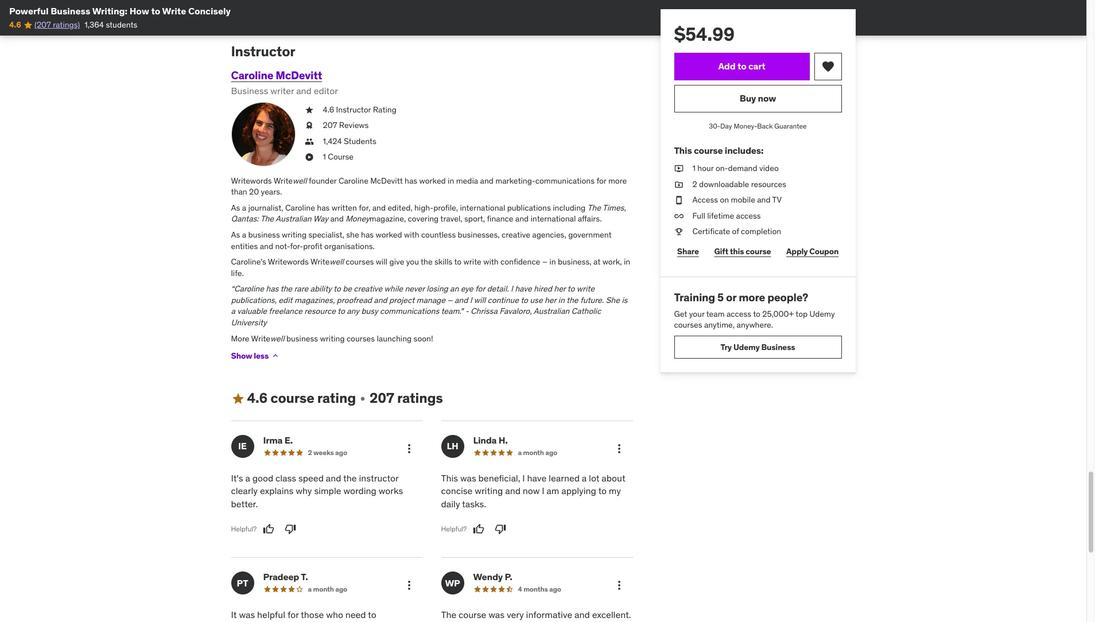 Task type: vqa. For each thing, say whether or not it's contained in the screenshot.
second Incomplete image
no



Task type: locate. For each thing, give the bounding box(es) containing it.
business down caroline mcdevitt 'link'
[[231, 85, 268, 97]]

courses will give you the skills to write with confidence – in business, at work, in life.
[[231, 257, 631, 278]]

xsmall image for full lifetime access
[[674, 211, 684, 222]]

2 left weeks
[[308, 448, 312, 457]]

life.
[[231, 268, 244, 278]]

1 horizontal spatial will
[[474, 295, 486, 305]]

on-
[[716, 163, 728, 173]]

the right you
[[421, 257, 433, 267]]

australian up writing specialist,
[[276, 214, 312, 224]]

month up this was beneficial,  i have learned a lot about concise writing and now i am applying to my daily tasks.
[[523, 448, 544, 457]]

0 horizontal spatial this
[[441, 473, 458, 484]]

additional actions for review by pradeep t. image
[[402, 579, 416, 593]]

p.
[[505, 571, 513, 583]]

ago right months
[[549, 585, 561, 594]]

creative inside as a journalist, caroline has written for, and edited, high-profile, international publications including the times , qantas: the australian way and money magazine, covering travel, sport, finance and international affairs. as a business writing specialist, she has worked with countless businesses, creative agencies, government entities and not-for-profit organisations.
[[502, 230, 530, 240]]

australian inside as a journalist, caroline has written for, and edited, high-profile, international publications including the times , qantas: the australian way and money magazine, covering travel, sport, finance and international affairs. as a business writing specialist, she has worked with countless businesses, creative agencies, government entities and not-for-profit organisations.
[[276, 214, 312, 224]]

additional actions for review by irma e. image
[[402, 442, 416, 456]]

1 vertical spatial business
[[286, 333, 318, 344]]

xsmall image left 207 reviews
[[305, 120, 314, 131]]

xsmall image left full
[[674, 211, 684, 222]]

now inside button
[[758, 93, 776, 104]]

1 horizontal spatial 4.6
[[247, 389, 268, 407]]

0 horizontal spatial was
[[239, 609, 255, 621]]

course for the course was very informative and excellent. i learnt new things which i will integrate int
[[459, 609, 487, 621]]

1 horizontal spatial creative
[[502, 230, 530, 240]]

includes:
[[725, 145, 764, 156]]

and inside caroline mcdevitt business writer and editor
[[296, 85, 312, 97]]

0 horizontal spatial 4.6
[[9, 20, 21, 30]]

her down hired at the top
[[545, 295, 556, 305]]

1 vertical spatial as
[[231, 230, 240, 240]]

1 vertical spatial australian
[[534, 306, 570, 317]]

1 horizontal spatial worked
[[419, 175, 446, 186]]

mark review by irma e. as helpful image
[[263, 524, 275, 535]]

show less
[[231, 351, 269, 361]]

writing specialist,
[[282, 230, 344, 240]]

write up years.
[[274, 175, 293, 186]]

0 vertical spatial will
[[376, 257, 388, 267]]

mcdevitt up edited, at the left top
[[370, 175, 403, 186]]

international
[[460, 203, 505, 213], [531, 214, 576, 224]]

was for this
[[460, 473, 476, 484]]

caroline mcdevitt link
[[231, 69, 322, 82]]

now left am
[[523, 485, 540, 497]]

1 horizontal spatial australian
[[534, 306, 570, 317]]

1 vertical spatial udemy
[[734, 342, 760, 352]]

1 vertical spatial business
[[231, 85, 268, 97]]

0 vertical spatial now
[[758, 93, 776, 104]]

caroline up writer
[[231, 69, 274, 82]]

has up edited, at the left top
[[405, 175, 418, 186]]

0 vertical spatial international
[[460, 203, 505, 213]]

write
[[464, 257, 482, 267], [577, 284, 595, 294]]

xsmall image left hour
[[674, 163, 684, 174]]

creative inside "caroline has the rare ability to be creative while never losing an eye for detail. i have hired her to write publications, edit magazines, proofread and project manage – and i will continue to use her in the future. she is a valuable freelance resource to any busy communications team." - chrissa favaloro, australian catholic university more write well business writing courses launching soon!
[[354, 284, 382, 294]]

australian
[[276, 214, 312, 224], [534, 306, 570, 317]]

a month ago for those
[[308, 585, 347, 594]]

0 vertical spatial australian
[[276, 214, 312, 224]]

mcdevitt inside founder caroline mcdevitt has worked in media and marketing-communications for more than 20 years.
[[370, 175, 403, 186]]

to right how
[[151, 5, 160, 17]]

4.6 down powerful
[[9, 20, 21, 30]]

0 vertical spatial a month ago
[[518, 448, 558, 457]]

2 horizontal spatial the
[[588, 203, 601, 213]]

business up not-
[[248, 230, 280, 240]]

covering
[[408, 214, 439, 224]]

to left my
[[599, 485, 607, 497]]

her
[[554, 284, 566, 294], [545, 295, 556, 305]]

and
[[296, 85, 312, 97], [480, 175, 494, 186], [757, 195, 771, 205], [372, 203, 386, 213], [330, 214, 344, 224], [515, 214, 529, 224], [260, 241, 273, 251], [374, 295, 387, 305], [455, 295, 468, 305], [326, 473, 341, 484], [505, 485, 521, 497], [575, 609, 590, 621]]

mobile
[[731, 195, 756, 205]]

1 vertical spatial 4.6
[[323, 104, 334, 115]]

0 vertical spatial courses
[[346, 257, 374, 267]]

any
[[347, 306, 359, 317]]

valuable
[[237, 306, 267, 317]]

1 horizontal spatial 1
[[693, 163, 696, 173]]

have up the use
[[515, 284, 532, 294]]

0 vertical spatial writewords
[[231, 175, 272, 186]]

(207 ratings)
[[34, 20, 80, 30]]

government
[[569, 230, 612, 240]]

and inside the course was very informative and excellent. i learnt new things which i will integrate int
[[575, 609, 590, 621]]

to up catholic
[[568, 284, 575, 294]]

creative down finance
[[502, 230, 530, 240]]

0 vertical spatial communications
[[536, 175, 595, 186]]

xsmall image left access
[[674, 195, 684, 206]]

and up busy
[[374, 295, 387, 305]]

soon!
[[414, 333, 433, 344]]

instructor up caroline mcdevitt 'link'
[[231, 42, 295, 60]]

as up entities
[[231, 230, 240, 240]]

207 reviews
[[323, 120, 369, 130]]

30-day money-back guarantee
[[709, 122, 807, 130]]

to inside this was beneficial,  i have learned a lot about concise writing and now i am applying to my daily tasks.
[[599, 485, 607, 497]]

– inside "caroline has the rare ability to be creative while never losing an eye for detail. i have hired her to write publications, edit magazines, proofread and project manage – and i will continue to use her in the future. she is a valuable freelance resource to any busy communications team." - chrissa favaloro, australian catholic university more write well business writing courses launching soon!
[[447, 295, 453, 305]]

xsmall image inside show less button
[[271, 352, 280, 361]]

1 vertical spatial more
[[739, 291, 765, 304]]

for inside it was helpful for those who need to communicate regularly over e mails.
[[288, 609, 299, 621]]

a month ago down t.
[[308, 585, 347, 594]]

or
[[726, 291, 737, 304]]

editor
[[314, 85, 338, 97]]

courses inside training 5 or more people? get your team access to 25,000+ top udemy courses anytime, anywhere.
[[674, 320, 703, 330]]

downloadable
[[699, 179, 749, 189]]

have inside this was beneficial,  i have learned a lot about concise writing and now i am applying to my daily tasks.
[[527, 473, 547, 484]]

0 vertical spatial worked
[[419, 175, 446, 186]]

to left be
[[334, 284, 341, 294]]

207 ratings
[[370, 389, 443, 407]]

with up detail.
[[484, 257, 499, 267]]

a left valuable
[[231, 306, 235, 317]]

team
[[707, 309, 725, 319]]

0 vertical spatial caroline
[[231, 69, 274, 82]]

– up team."
[[447, 295, 453, 305]]

–
[[542, 257, 548, 267], [447, 295, 453, 305]]

1 for 1 course
[[323, 152, 326, 162]]

a inside this was beneficial,  i have learned a lot about concise writing and now i am applying to my daily tasks.
[[582, 473, 587, 484]]

to up mails.
[[368, 609, 376, 621]]

helpful?
[[231, 525, 257, 533], [441, 525, 467, 533]]

0 vertical spatial udemy
[[810, 309, 835, 319]]

xsmall image
[[305, 120, 314, 131], [305, 136, 314, 147], [674, 163, 684, 174], [674, 179, 684, 190], [674, 211, 684, 222], [358, 394, 368, 403]]

ago
[[335, 448, 347, 457], [546, 448, 558, 457], [335, 585, 347, 594], [549, 585, 561, 594]]

caroline inside founder caroline mcdevitt has worked in media and marketing-communications for more than 20 years.
[[339, 175, 369, 186]]

more
[[609, 175, 627, 186], [739, 291, 765, 304]]

her right hired at the top
[[554, 284, 566, 294]]

1 vertical spatial writewords
[[268, 257, 309, 267]]

less
[[254, 351, 269, 361]]

0 vertical spatial month
[[523, 448, 544, 457]]

business inside "caroline has the rare ability to be creative while never losing an eye for detail. i have hired her to write publications, edit magazines, proofread and project manage – and i will continue to use her in the future. she is a valuable freelance resource to any busy communications team." - chrissa favaloro, australian catholic university more write well business writing courses launching soon!
[[286, 333, 318, 344]]

1 horizontal spatial month
[[523, 448, 544, 457]]

0 vertical spatial creative
[[502, 230, 530, 240]]

years.
[[261, 187, 282, 197]]

to inside it was helpful for those who need to communicate regularly over e mails.
[[368, 609, 376, 621]]

mark review by linda h. as helpful image
[[473, 524, 485, 535]]

0 horizontal spatial 2
[[308, 448, 312, 457]]

businesses,
[[458, 230, 500, 240]]

2 horizontal spatial was
[[489, 609, 505, 621]]

1 vertical spatial 2
[[308, 448, 312, 457]]

helpful? for it's a good class speed and the instructor clearly explains why simple wording works better.
[[231, 525, 257, 533]]

1 horizontal spatial mcdevitt
[[370, 175, 403, 186]]

with down covering
[[404, 230, 419, 240]]

with
[[404, 230, 419, 240], [484, 257, 499, 267]]

1 horizontal spatial more
[[739, 291, 765, 304]]

will left give
[[376, 257, 388, 267]]

am
[[547, 485, 559, 497]]

0 horizontal spatial courses
[[346, 257, 374, 267]]

was inside this was beneficial,  i have learned a lot about concise writing and now i am applying to my daily tasks.
[[460, 473, 476, 484]]

to right skills on the top left of page
[[454, 257, 462, 267]]

business up ratings)
[[51, 5, 90, 17]]

1 horizontal spatial 207
[[370, 389, 394, 407]]

4.6 course rating
[[247, 389, 356, 407]]

0 horizontal spatial creative
[[354, 284, 382, 294]]

xsmall image up the share
[[674, 226, 684, 238]]

write down profit
[[311, 257, 330, 267]]

course up e.
[[271, 389, 314, 407]]

this for this course includes:
[[674, 145, 692, 156]]

1 vertical spatial international
[[531, 214, 576, 224]]

business inside try udemy business "link"
[[762, 342, 795, 352]]

a right it's
[[245, 473, 250, 484]]

proofread
[[337, 295, 372, 305]]

to inside courses will give you the skills to write with confidence – in business, at work, in life.
[[454, 257, 462, 267]]

2 horizontal spatial business
[[762, 342, 795, 352]]

1 horizontal spatial 2
[[693, 179, 697, 189]]

you
[[406, 257, 419, 267]]

lot
[[589, 473, 600, 484]]

the up learnt
[[441, 609, 457, 621]]

and left tv
[[757, 195, 771, 205]]

0 vertical spatial more
[[609, 175, 627, 186]]

xsmall image
[[305, 104, 314, 115], [305, 152, 314, 163], [674, 195, 684, 206], [674, 226, 684, 238], [271, 352, 280, 361]]

busy
[[361, 306, 378, 317]]

writing:
[[92, 5, 128, 17]]

2 helpful? from the left
[[441, 525, 467, 533]]

0 vertical spatial 2
[[693, 179, 697, 189]]

will up chrissa
[[474, 295, 486, 305]]

linda h.
[[473, 435, 508, 446]]

1 horizontal spatial with
[[484, 257, 499, 267]]

caroline up way
[[285, 203, 315, 213]]

a left lot
[[582, 473, 587, 484]]

1 horizontal spatial this
[[674, 145, 692, 156]]

0 horizontal spatial udemy
[[734, 342, 760, 352]]

1 horizontal spatial caroline
[[285, 203, 315, 213]]

0 vertical spatial the
[[588, 203, 601, 213]]

and up integrate
[[575, 609, 590, 621]]

works
[[379, 485, 403, 497]]

access
[[693, 195, 718, 205]]

0 vertical spatial instructor
[[231, 42, 295, 60]]

more
[[231, 333, 249, 344]]

was
[[460, 473, 476, 484], [239, 609, 255, 621], [489, 609, 505, 621]]

for up "times"
[[597, 175, 607, 186]]

0 horizontal spatial write
[[464, 257, 482, 267]]

0 horizontal spatial more
[[609, 175, 627, 186]]

a inside "caroline has the rare ability to be creative while never losing an eye for detail. i have hired her to write publications, edit magazines, proofread and project manage – and i will continue to use her in the future. she is a valuable freelance resource to any busy communications team." - chrissa favaloro, australian catholic university more write well business writing courses launching soon!
[[231, 306, 235, 317]]

add to cart
[[719, 61, 766, 72]]

business inside caroline mcdevitt business writer and editor
[[231, 85, 268, 97]]

2 vertical spatial well
[[270, 333, 285, 344]]

have left learned at the right bottom
[[527, 473, 547, 484]]

2 for 2 weeks ago
[[308, 448, 312, 457]]

a inside it's a good class speed and the instructor clearly explains why simple wording works better.
[[245, 473, 250, 484]]

was up concise
[[460, 473, 476, 484]]

1 horizontal spatial international
[[531, 214, 576, 224]]

20
[[249, 187, 259, 197]]

ago for informative
[[549, 585, 561, 594]]

1 horizontal spatial write
[[577, 284, 595, 294]]

apply
[[787, 246, 808, 256]]

well up show less button
[[270, 333, 285, 344]]

irma e.
[[263, 435, 293, 446]]

1 horizontal spatial –
[[542, 257, 548, 267]]

1 vertical spatial –
[[447, 295, 453, 305]]

in right the use
[[558, 295, 565, 305]]

will inside courses will give you the skills to write with confidence – in business, at work, in life.
[[376, 257, 388, 267]]

more up "times"
[[609, 175, 627, 186]]

and inside this was beneficial,  i have learned a lot about concise writing and now i am applying to my daily tasks.
[[505, 485, 521, 497]]

1,364 students
[[85, 20, 137, 30]]

the inside it's a good class speed and the instructor clearly explains why simple wording works better.
[[343, 473, 357, 484]]

share
[[677, 246, 699, 256]]

1 vertical spatial caroline
[[339, 175, 369, 186]]

caroline inside as a journalist, caroline has written for, and edited, high-profile, international publications including the times , qantas: the australian way and money magazine, covering travel, sport, finance and international affairs. as a business writing specialist, she has worked with countless businesses, creative agencies, government entities and not-for-profit organisations.
[[285, 203, 315, 213]]

xsmall image for 207 reviews
[[305, 120, 314, 131]]

a down t.
[[308, 585, 312, 594]]

0 vertical spatial have
[[515, 284, 532, 294]]

– inside courses will give you the skills to write with confidence – in business, at work, in life.
[[542, 257, 548, 267]]

need
[[345, 609, 366, 621]]

of
[[732, 226, 739, 237]]

a month ago up learned at the right bottom
[[518, 448, 558, 457]]

1 vertical spatial month
[[313, 585, 334, 594]]

4.6 for 4.6 instructor rating
[[323, 104, 334, 115]]

1 vertical spatial have
[[527, 473, 547, 484]]

ago for have
[[546, 448, 558, 457]]

1 horizontal spatial the
[[441, 609, 457, 621]]

in left the "business,"
[[550, 257, 556, 267]]

business
[[51, 5, 90, 17], [231, 85, 268, 97], [762, 342, 795, 352]]

1 vertical spatial worked
[[376, 230, 402, 240]]

worked inside founder caroline mcdevitt has worked in media and marketing-communications for more than 20 years.
[[419, 175, 446, 186]]

communications up including
[[536, 175, 595, 186]]

marketing-
[[496, 175, 536, 186]]

medium image
[[231, 392, 245, 406]]

months
[[524, 585, 548, 594]]

write up less
[[251, 333, 270, 344]]

for right "eye"
[[475, 284, 485, 294]]

1 vertical spatial will
[[474, 295, 486, 305]]

business
[[248, 230, 280, 240], [286, 333, 318, 344]]

0 horizontal spatial helpful?
[[231, 525, 257, 533]]

business down anywhere.
[[762, 342, 795, 352]]

and down beneficial,
[[505, 485, 521, 497]]

i left learnt
[[441, 622, 444, 622]]

2 vertical spatial will
[[550, 622, 563, 622]]

0 horizontal spatial 207
[[323, 120, 337, 130]]

for up regularly
[[288, 609, 299, 621]]

1 horizontal spatial well
[[293, 175, 307, 186]]

courses down organisations.
[[346, 257, 374, 267]]

0 vertical spatial 4.6
[[9, 20, 21, 30]]

2 downloadable resources
[[693, 179, 787, 189]]

creative up the proofread
[[354, 284, 382, 294]]

written
[[332, 203, 357, 213]]

0 vertical spatial her
[[554, 284, 566, 294]]

affairs.
[[578, 214, 602, 224]]

write inside "caroline has the rare ability to be creative while never losing an eye for detail. i have hired her to write publications, edit magazines, proofread and project manage – and i will continue to use her in the future. she is a valuable freelance resource to any busy communications team." - chrissa favaloro, australian catholic university more write well business writing courses launching soon!
[[251, 333, 270, 344]]

students
[[344, 136, 377, 146]]

2 vertical spatial the
[[441, 609, 457, 621]]

continue
[[488, 295, 519, 305]]

have
[[515, 284, 532, 294], [527, 473, 547, 484]]

udemy right top
[[810, 309, 835, 319]]

– right confidence
[[542, 257, 548, 267]]

try
[[721, 342, 732, 352]]

was inside it was helpful for those who need to communicate regularly over e mails.
[[239, 609, 255, 621]]

2 vertical spatial business
[[762, 342, 795, 352]]

university
[[231, 318, 267, 328]]

1 vertical spatial her
[[545, 295, 556, 305]]

write up future.
[[577, 284, 595, 294]]

access down mobile
[[736, 211, 761, 221]]

was for it
[[239, 609, 255, 621]]

course inside the course was very informative and excellent. i learnt new things which i will integrate int
[[459, 609, 487, 621]]

helpful? for this was beneficial,  i have learned a lot about concise writing and now i am applying to my daily tasks.
[[441, 525, 467, 533]]

1 vertical spatial this
[[441, 473, 458, 484]]

1 vertical spatial courses
[[674, 320, 703, 330]]

favaloro,
[[500, 306, 532, 317]]

was right 'it'
[[239, 609, 255, 621]]

course
[[694, 145, 723, 156], [746, 246, 771, 256], [271, 389, 314, 407], [459, 609, 487, 621]]

2 vertical spatial for
[[288, 609, 299, 621]]

class
[[276, 473, 296, 484]]

udemy right try
[[734, 342, 760, 352]]

communications
[[536, 175, 595, 186], [380, 306, 439, 317]]

1,364
[[85, 20, 104, 30]]

writewords down not-
[[268, 257, 309, 267]]

integrate
[[565, 622, 602, 622]]

i left am
[[542, 485, 545, 497]]

and right media
[[480, 175, 494, 186]]

the up 'affairs.' at top right
[[588, 203, 601, 213]]

eye
[[461, 284, 473, 294]]

2 up access
[[693, 179, 697, 189]]

2 horizontal spatial well
[[330, 257, 344, 267]]

as
[[231, 203, 240, 213], [231, 230, 240, 240]]

course up new on the left
[[459, 609, 487, 621]]

and left not-
[[260, 241, 273, 251]]

training 5 or more people? get your team access to 25,000+ top udemy courses anytime, anywhere.
[[674, 291, 835, 330]]

0 vertical spatial as
[[231, 203, 240, 213]]

mcdevitt inside caroline mcdevitt business writer and editor
[[276, 69, 322, 82]]

as a journalist, caroline has written for, and edited, high-profile, international publications including the times , qantas: the australian way and money magazine, covering travel, sport, finance and international affairs. as a business writing specialist, she has worked with countless businesses, creative agencies, government entities and not-for-profit organisations.
[[231, 203, 626, 251]]

course for 4.6 course rating
[[271, 389, 314, 407]]

-
[[465, 306, 469, 317]]

xsmall image right less
[[271, 352, 280, 361]]

1 horizontal spatial business
[[231, 85, 268, 97]]

in inside "caroline has the rare ability to be creative while never losing an eye for detail. i have hired her to write publications, edit magazines, proofread and project manage – and i will continue to use her in the future. she is a valuable freelance resource to any busy communications team." - chrissa favaloro, australian catholic university more write well business writing courses launching soon!
[[558, 295, 565, 305]]

demand
[[728, 163, 758, 173]]

207 for 207 reviews
[[323, 120, 337, 130]]

well down organisations.
[[330, 257, 344, 267]]

well left founder
[[293, 175, 307, 186]]

worked inside as a journalist, caroline has written for, and edited, high-profile, international publications including the times , qantas: the australian way and money magazine, covering travel, sport, finance and international affairs. as a business writing specialist, she has worked with countless businesses, creative agencies, government entities and not-for-profit organisations.
[[376, 230, 402, 240]]

xsmall image up founder
[[305, 152, 314, 163]]

countless
[[421, 230, 456, 240]]

worked up high-
[[419, 175, 446, 186]]

0 horizontal spatial worked
[[376, 230, 402, 240]]

a month ago
[[518, 448, 558, 457], [308, 585, 347, 594]]

1
[[323, 152, 326, 162], [693, 163, 696, 173]]

0 horizontal spatial instructor
[[231, 42, 295, 60]]

1 vertical spatial communications
[[380, 306, 439, 317]]

this inside this was beneficial,  i have learned a lot about concise writing and now i am applying to my daily tasks.
[[441, 473, 458, 484]]

australian inside "caroline has the rare ability to be creative while never losing an eye for detail. i have hired her to write publications, edit magazines, proofread and project manage – and i will continue to use her in the future. she is a valuable freelance resource to any busy communications team." - chrissa favaloro, australian catholic university more write well business writing courses launching soon!
[[534, 306, 570, 317]]

month up who at the left of the page
[[313, 585, 334, 594]]

0 horizontal spatial caroline
[[231, 69, 274, 82]]

0 horizontal spatial well
[[270, 333, 285, 344]]

1 helpful? from the left
[[231, 525, 257, 533]]

1 vertical spatial mcdevitt
[[370, 175, 403, 186]]

as up qantas:
[[231, 203, 240, 213]]

1 vertical spatial instructor
[[336, 104, 371, 115]]

course up hour
[[694, 145, 723, 156]]

1 vertical spatial creative
[[354, 284, 382, 294]]

xsmall image down caroline mcdevitt business writer and editor
[[305, 104, 314, 115]]

0 horizontal spatial –
[[447, 295, 453, 305]]

ago up learned at the right bottom
[[546, 448, 558, 457]]

profile,
[[434, 203, 458, 213]]

0 horizontal spatial month
[[313, 585, 334, 594]]

1 horizontal spatial courses
[[674, 320, 703, 330]]

2 horizontal spatial will
[[550, 622, 563, 622]]

mark review by linda h. as unhelpful image
[[495, 524, 506, 535]]

tasks.
[[462, 498, 486, 510]]

1 vertical spatial 1
[[693, 163, 696, 173]]

the down journalist,
[[260, 214, 274, 224]]

0 horizontal spatial business
[[51, 5, 90, 17]]

launching
[[377, 333, 412, 344]]

2 for 2 downloadable resources
[[693, 179, 697, 189]]

1 vertical spatial the
[[260, 214, 274, 224]]

0 vertical spatial mcdevitt
[[276, 69, 322, 82]]

access down or
[[727, 309, 752, 319]]

i right beneficial,
[[523, 473, 525, 484]]

was inside the course was very informative and excellent. i learnt new things which i will integrate int
[[489, 609, 505, 621]]



Task type: describe. For each thing, give the bounding box(es) containing it.
in inside founder caroline mcdevitt has worked in media and marketing-communications for more than 20 years.
[[448, 175, 454, 186]]

udemy inside "link"
[[734, 342, 760, 352]]

use
[[530, 295, 543, 305]]

linda
[[473, 435, 497, 446]]

caroline inside caroline mcdevitt business writer and editor
[[231, 69, 274, 82]]

certificate
[[693, 226, 730, 237]]

communications inside founder caroline mcdevitt has worked in media and marketing-communications for more than 20 years.
[[536, 175, 595, 186]]

wendy p.
[[473, 571, 513, 583]]

detail.
[[487, 284, 509, 294]]

month for have
[[523, 448, 544, 457]]

well inside "caroline has the rare ability to be creative while never losing an eye for detail. i have hired her to write publications, edit magazines, proofread and project manage – and i will continue to use her in the future. she is a valuable freelance resource to any busy communications team." - chrissa favaloro, australian catholic university more write well business writing courses launching soon!
[[270, 333, 285, 344]]

edited,
[[388, 203, 413, 213]]

wishlist image
[[821, 60, 835, 73]]

manage
[[417, 295, 445, 305]]

pradeep
[[263, 571, 299, 583]]

add
[[719, 61, 736, 72]]

h.
[[499, 435, 508, 446]]

business for try
[[762, 342, 795, 352]]

edit
[[279, 295, 293, 305]]

4.6 for 4.6 course rating
[[247, 389, 268, 407]]

courses inside courses will give you the skills to write with confidence – in business, at work, in life.
[[346, 257, 374, 267]]

write right how
[[162, 5, 186, 17]]

caroline mcdevitt business writer and editor
[[231, 69, 338, 97]]

a up entities
[[242, 230, 246, 240]]

gift
[[715, 246, 729, 256]]

for inside "caroline has the rare ability to be creative while never losing an eye for detail. i have hired her to write publications, edit magazines, proofread and project manage – and i will continue to use her in the future. she is a valuable freelance resource to any busy communications team." - chrissa favaloro, australian catholic university more write well business writing courses launching soon!
[[475, 284, 485, 294]]

lh
[[447, 441, 458, 452]]

daily
[[441, 498, 460, 510]]

i down informative on the bottom of the page
[[545, 622, 547, 622]]

communications inside "caroline has the rare ability to be creative while never losing an eye for detail. i have hired her to write publications, edit magazines, proofread and project manage – and i will continue to use her in the future. she is a valuable freelance resource to any busy communications team." - chrissa favaloro, australian catholic university more write well business writing courses launching soon!
[[380, 306, 439, 317]]

to left the use
[[521, 295, 528, 305]]

4.6 instructor rating
[[323, 104, 397, 115]]

will inside "caroline has the rare ability to be creative while never losing an eye for detail. i have hired her to write publications, edit magazines, proofread and project manage – and i will continue to use her in the future. she is a valuable freelance resource to any busy communications team." - chrissa favaloro, australian catholic university more write well business writing courses launching soon!
[[474, 295, 486, 305]]

very
[[507, 609, 524, 621]]

a month ago for have
[[518, 448, 558, 457]]

1 as from the top
[[231, 203, 240, 213]]

guarantee
[[775, 122, 807, 130]]

business inside as a journalist, caroline has written for, and edited, high-profile, international publications including the times , qantas: the australian way and money magazine, covering travel, sport, finance and international affairs. as a business writing specialist, she has worked with countless businesses, creative agencies, government entities and not-for-profit organisations.
[[248, 230, 280, 240]]

money-
[[734, 122, 757, 130]]

has inside "caroline has the rare ability to be creative while never losing an eye for detail. i have hired her to write publications, edit magazines, proofread and project manage – and i will continue to use her in the future. she is a valuable freelance resource to any busy communications team." - chrissa favaloro, australian catholic university more write well business writing courses launching soon!
[[266, 284, 279, 294]]

anywhere.
[[737, 320, 773, 330]]

more inside training 5 or more people? get your team access to 25,000+ top udemy courses anytime, anywhere.
[[739, 291, 765, 304]]

travel,
[[441, 214, 463, 224]]

will inside the course was very informative and excellent. i learnt new things which i will integrate int
[[550, 622, 563, 622]]

course
[[328, 152, 354, 162]]

xsmall image for certificate
[[674, 226, 684, 238]]

an
[[450, 284, 459, 294]]

try udemy business link
[[674, 336, 842, 359]]

founder caroline mcdevitt has worked in media and marketing-communications for more than 20 years.
[[231, 175, 627, 197]]

it
[[231, 609, 237, 621]]

have inside "caroline has the rare ability to be creative while never losing an eye for detail. i have hired her to write publications, edit magazines, proofread and project manage – and i will continue to use her in the future. she is a valuable freelance resource to any busy communications team." - chrissa favaloro, australian catholic university more write well business writing courses launching soon!
[[515, 284, 532, 294]]

1 hour on-demand video
[[693, 163, 779, 173]]

and up magazine,
[[372, 203, 386, 213]]

to inside training 5 or more people? get your team access to 25,000+ top udemy courses anytime, anywhere.
[[753, 309, 761, 319]]

powerful
[[9, 5, 49, 17]]

add to cart button
[[674, 53, 810, 80]]

this was beneficial,  i have learned a lot about concise writing and now i am applying to my daily tasks.
[[441, 473, 626, 510]]

while
[[384, 284, 403, 294]]

month for those
[[313, 585, 334, 594]]

catholic
[[572, 306, 601, 317]]

to inside button
[[738, 61, 747, 72]]

with inside courses will give you the skills to write with confidence – in business, at work, in life.
[[484, 257, 499, 267]]

course for this course includes:
[[694, 145, 723, 156]]

i down "eye"
[[470, 295, 472, 305]]

udemy inside training 5 or more people? get your team access to 25,000+ top udemy courses anytime, anywhere.
[[810, 309, 835, 319]]

2 weeks ago
[[308, 448, 347, 457]]

a up qantas:
[[242, 203, 246, 213]]

informative
[[526, 609, 573, 621]]

1 vertical spatial well
[[330, 257, 344, 267]]

way
[[313, 214, 328, 224]]

video
[[760, 163, 779, 173]]

"caroline has the rare ability to be creative while never losing an eye for detail. i have hired her to write publications, edit magazines, proofread and project manage – and i will continue to use her in the future. she is a valuable freelance resource to any busy communications team." - chrissa favaloro, australian catholic university more write well business writing courses launching soon!
[[231, 284, 628, 344]]

xsmall image right rating
[[358, 394, 368, 403]]

rating
[[373, 104, 397, 115]]

share button
[[674, 240, 702, 263]]

irma
[[263, 435, 283, 446]]

agencies,
[[532, 230, 567, 240]]

wp
[[445, 577, 460, 589]]

never
[[405, 284, 425, 294]]

writing courses
[[320, 333, 375, 344]]

losing
[[427, 284, 448, 294]]

4
[[518, 585, 522, 594]]

xsmall image for 2 downloadable resources
[[674, 179, 684, 190]]

the up edit
[[280, 284, 292, 294]]

access inside training 5 or more people? get your team access to 25,000+ top udemy courses anytime, anywhere.
[[727, 309, 752, 319]]

xsmall image for 1,424 students
[[305, 136, 314, 147]]

with inside as a journalist, caroline has written for, and edited, high-profile, international publications including the times , qantas: the australian way and money magazine, covering travel, sport, finance and international affairs. as a business writing specialist, she has worked with countless businesses, creative agencies, government entities and not-for-profit organisations.
[[404, 230, 419, 240]]

magazines,
[[295, 295, 335, 305]]

ago for speed
[[335, 448, 347, 457]]

wendy
[[473, 571, 503, 583]]

she
[[606, 295, 620, 305]]

business for caroline
[[231, 85, 268, 97]]

she
[[346, 230, 359, 240]]

course down the completion
[[746, 246, 771, 256]]

write inside courses will give you the skills to write with confidence – in business, at work, in life.
[[464, 257, 482, 267]]

1,424
[[323, 136, 342, 146]]

and inside founder caroline mcdevitt has worked in media and marketing-communications for more than 20 years.
[[480, 175, 494, 186]]

clearly
[[231, 485, 258, 497]]

writing
[[475, 485, 503, 497]]

writewords write well
[[231, 175, 307, 186]]

0 horizontal spatial the
[[260, 214, 274, 224]]

more inside founder caroline mcdevitt has worked in media and marketing-communications for more than 20 years.
[[609, 175, 627, 186]]

now inside this was beneficial,  i have learned a lot about concise writing and now i am applying to my daily tasks.
[[523, 485, 540, 497]]

additional actions for review by linda h. image
[[612, 442, 626, 456]]

xsmall image for 4.6
[[305, 104, 314, 115]]

caroline mcdevitt image
[[231, 102, 295, 166]]

the up catholic
[[567, 295, 578, 305]]

day
[[721, 122, 732, 130]]

4.6 for 4.6
[[9, 20, 21, 30]]

this for this was beneficial,  i have learned a lot about concise writing and now i am applying to my daily tasks.
[[441, 473, 458, 484]]

for inside founder caroline mcdevitt has worked in media and marketing-communications for more than 20 years.
[[597, 175, 607, 186]]

my
[[609, 485, 621, 497]]

give
[[390, 257, 404, 267]]

in right work,
[[624, 257, 631, 267]]

0 horizontal spatial international
[[460, 203, 505, 213]]

concise
[[441, 485, 473, 497]]

2 as from the top
[[231, 230, 240, 240]]

resource
[[304, 306, 336, 317]]

and up -
[[455, 295, 468, 305]]

and down publications
[[515, 214, 529, 224]]

1 for 1 hour on-demand video
[[693, 163, 696, 173]]

0 vertical spatial access
[[736, 211, 761, 221]]

0 vertical spatial business
[[51, 5, 90, 17]]

caroline's
[[231, 257, 266, 267]]

ratings)
[[53, 20, 80, 30]]

to left any
[[338, 306, 345, 317]]

is
[[622, 295, 628, 305]]

access on mobile and tv
[[693, 195, 782, 205]]

mark review by irma e. as unhelpful image
[[285, 524, 296, 535]]

30-
[[709, 122, 721, 130]]

speed
[[299, 473, 324, 484]]

xsmall image for 1 hour on-demand video
[[674, 163, 684, 174]]

founder
[[309, 175, 337, 186]]

1 course
[[323, 152, 354, 162]]

buy
[[740, 93, 756, 104]]

has up way
[[317, 203, 330, 213]]

over
[[327, 622, 344, 622]]

ago for those
[[335, 585, 347, 594]]

beneficial,
[[479, 473, 520, 484]]

has inside founder caroline mcdevitt has worked in media and marketing-communications for more than 20 years.
[[405, 175, 418, 186]]

a up beneficial,
[[518, 448, 522, 457]]

and down written
[[330, 214, 344, 224]]

i right detail.
[[511, 284, 513, 294]]

additional actions for review by wendy p. image
[[612, 579, 626, 593]]

and inside it's a good class speed and the instructor clearly explains why simple wording works better.
[[326, 473, 341, 484]]

the inside courses will give you the skills to write with confidence – in business, at work, in life.
[[421, 257, 433, 267]]

concisely
[[188, 5, 231, 17]]

207 for 207 ratings
[[370, 389, 394, 407]]

,
[[624, 203, 626, 213]]

has right she
[[361, 230, 374, 240]]

e
[[347, 622, 352, 622]]

which
[[519, 622, 543, 622]]

write inside "caroline has the rare ability to be creative while never losing an eye for detail. i have hired her to write publications, edit magazines, proofread and project manage – and i will continue to use her in the future. she is a valuable freelance resource to any busy communications team." - chrissa favaloro, australian catholic university more write well business writing courses launching soon!
[[577, 284, 595, 294]]

apply coupon
[[787, 246, 839, 256]]

xsmall image for 1
[[305, 152, 314, 163]]

not-
[[275, 241, 290, 251]]

0 vertical spatial well
[[293, 175, 307, 186]]

times
[[603, 203, 624, 213]]

xsmall image for access
[[674, 195, 684, 206]]

the inside the course was very informative and excellent. i learnt new things which i will integrate int
[[441, 609, 457, 621]]

tv
[[773, 195, 782, 205]]

wording
[[344, 485, 377, 497]]

future.
[[580, 295, 604, 305]]

1 horizontal spatial instructor
[[336, 104, 371, 115]]



